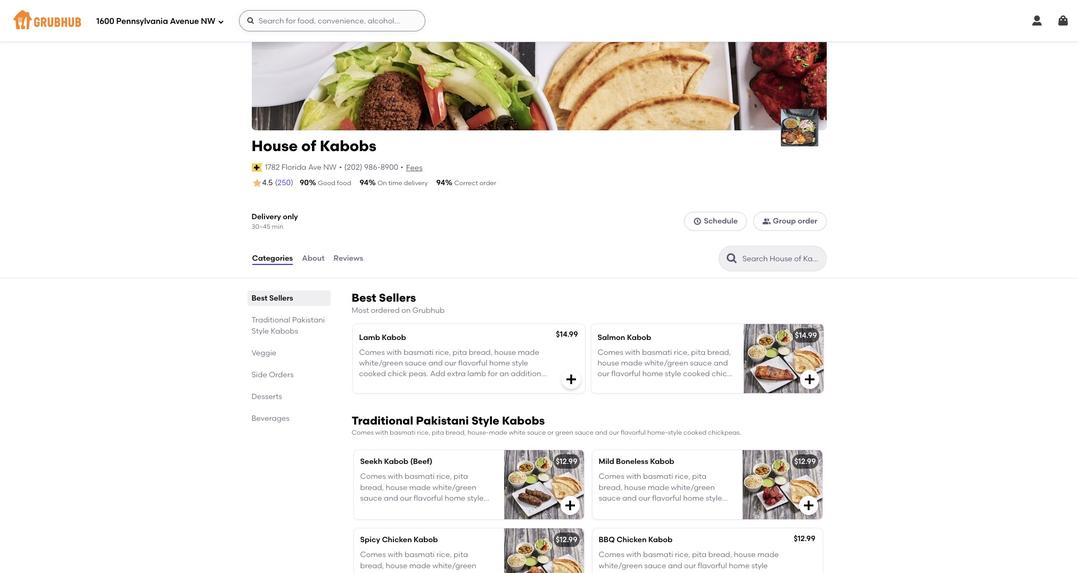 Task type: locate. For each thing, give the bounding box(es) containing it.
veggie tab
[[252, 348, 326, 359]]

subscription pass image
[[252, 163, 262, 172]]

and inside "comes with basmati rice, pita bread, house made white/green sauce and our flavorful home sty"
[[384, 572, 398, 574]]

basmati inside "comes with basmati rice, pita bread, house made white/green sauce and our flavorful home style cooked chick peas. add extra chicken for an additional charge."
[[643, 473, 673, 482]]

style for comes with basmati rice, pita bread, house made white/green sauce and our flavorful home style cooked chick peas.
[[665, 370, 682, 379]]

made inside traditional pakistani style kabobs comes with basmati rice, pita bread, house-made white sauce or green sauce and our flavorful home-style cooked chickpeas.
[[489, 429, 508, 436]]

categories
[[252, 254, 293, 263]]

nw inside main navigation navigation
[[201, 16, 216, 26]]

pita for comes with basmati rice, pita bread, house made white/green sauce and our flavorful home style cooked chick peas. add extra lamb for an additional charge.
[[453, 348, 467, 357]]

cooked
[[359, 370, 386, 379], [683, 370, 710, 379], [684, 429, 707, 436], [599, 505, 626, 514], [599, 572, 626, 574]]

1600
[[96, 16, 114, 26]]

order
[[480, 179, 496, 187], [798, 217, 818, 226]]

home inside "comes with basmati rice, pita bread, house made white/green sauce and our flavorful home sty"
[[445, 572, 466, 574]]

1 horizontal spatial sellers
[[379, 291, 416, 305]]

min
[[272, 223, 284, 231]]

schedule button
[[684, 212, 747, 231]]

with for comes with basmati rice, pita bread, house made white/green sauce and our flavorful home style cooked chick peas. add extra lamb for an additional charge.
[[387, 348, 402, 357]]

0 horizontal spatial order
[[480, 179, 496, 187]]

kabobs up white
[[502, 414, 545, 427]]

rice, inside the comes with basmati rice, pita bread, house made white/green sauce and our flavorful home style cooked chick peas. add extra lamb for an additional charge.
[[436, 348, 451, 357]]

best
[[352, 291, 376, 305], [252, 294, 268, 303]]

2 vertical spatial kabobs
[[502, 414, 545, 427]]

nw right 'ave'
[[323, 163, 337, 172]]

0 horizontal spatial •
[[339, 163, 342, 172]]

and inside traditional pakistani style kabobs comes with basmati rice, pita bread, house-made white sauce or green sauce and our flavorful home-style cooked chickpeas.
[[595, 429, 608, 436]]

home inside "comes with basmati rice, pita bread, house made white/green sauce and our flavorful home style cooked chick peas. add extra chicken for an additional charge."
[[683, 494, 704, 503]]

additional right lamb
[[511, 370, 548, 379]]

chick
[[388, 370, 407, 379], [712, 370, 731, 379], [628, 505, 647, 514], [628, 572, 647, 574]]

made inside "comes with basmati rice, pita bread, house made white/green sauce and our flavorful home style cooked chick peas. add extra chicken for an additional charge."
[[648, 483, 669, 492]]

white/green inside "comes with basmati rice, pita bread, house made white/green sauce and our flavorful home sty"
[[433, 562, 477, 571]]

basmati down "bbq chicken kabob"
[[643, 551, 673, 560]]

0 horizontal spatial kabobs
[[271, 327, 298, 336]]

cooked for comes with basmati rice, pita bread, house made white/green sauce and our flavorful home style cooked chick peas. add extra chicken for an additional charge.
[[599, 505, 626, 514]]

0 vertical spatial pakistani
[[292, 316, 325, 325]]

1782 florida ave nw
[[265, 163, 337, 172]]

add inside "comes with basmati rice, pita bread, house made white/green sauce and our flavorful home style cooked chick peas. add extra chicken for an additional charge."
[[670, 505, 685, 514]]

sellers up on
[[379, 291, 416, 305]]

an inside the comes with basmati rice, pita bread, house made white/green sauce and our flavorful home style cooked chick peas. add extra lamb for an additional charge.
[[500, 370, 509, 379]]

$12.99 for mild boneless kabob
[[795, 457, 816, 467]]

flavorful for comes with basmati rice, pita bread, house made white/green sauce and our flavorful home style cooked chick peas. add extra chicken for an additional charge.
[[652, 494, 682, 503]]

sellers up traditional pakistani style kabobs
[[269, 294, 293, 303]]

0 vertical spatial style
[[252, 327, 269, 336]]

cooked inside the comes with basmati rice, pita bread, house made white/green sauce and our flavorful home style cooked chick peas. add extra lamb for an additional charge.
[[359, 370, 386, 379]]

0 vertical spatial extra
[[447, 370, 466, 379]]

chicken inside "comes with basmati rice, pita bread, house made white/green sauce and our flavorful home style cooked chick peas. add extra chicken for an additional charge."
[[599, 516, 627, 525]]

2 chicken from the left
[[617, 536, 647, 545]]

sellers
[[379, 291, 416, 305], [269, 294, 293, 303]]

style for comes with basmati rice, pita bread, house made white/green sauce and our flavorful home style cooked chick peas. add extra chicken for 
[[752, 562, 768, 571]]

traditional pakistani style kabobs tab
[[252, 315, 326, 337]]

comes inside "comes with basmati rice, pita bread, house made white/green sauce and our flavorful home style cooked chick peas. add extra chicken for an additional charge."
[[599, 473, 625, 482]]

svg image
[[1031, 14, 1044, 27], [246, 17, 255, 25], [803, 373, 816, 386]]

flavorful inside "comes with basmati rice, pita bread, house made white/green sauce and our flavorful home style cooked chick peas."
[[612, 370, 641, 379]]

fees button
[[406, 162, 423, 174]]

nw
[[201, 16, 216, 26], [323, 163, 337, 172]]

made inside "comes with basmati rice, pita bread, house made white/green sauce and our flavorful home style cooked chick peas."
[[621, 359, 643, 368]]

bread, inside "comes with basmati rice, pita bread, house made white/green sauce and our flavorful home style cooked chick peas. add extra chicken for an additional charge."
[[599, 483, 623, 492]]

extra inside the comes with basmati rice, pita bread, house made white/green sauce and our flavorful home style cooked chick peas. add extra lamb for an additional charge.
[[447, 370, 466, 379]]

add up "bbq chicken kabob"
[[670, 505, 685, 514]]

0 vertical spatial additional
[[511, 370, 548, 379]]

rice, inside "comes with basmati rice, pita bread, house made white/green sauce and our flavorful home style cooked chick peas."
[[674, 348, 690, 357]]

home inside comes with basmati rice, pita bread, house made white/green sauce and our flavorful home style cooked chick peas. add extra chicken for
[[729, 562, 750, 571]]

with inside "comes with basmati rice, pita bread, house made white/green sauce and our flavorful home style cooked chick peas."
[[625, 348, 641, 357]]

delivery only 30–45 min
[[252, 213, 298, 231]]

star icon image
[[252, 178, 262, 189]]

1782 florida ave nw button
[[265, 162, 337, 174]]

order right group
[[798, 217, 818, 226]]

flavorful for comes with basmati rice, pita bread, house made white/green sauce and our flavorful home style cooked chick peas. add extra lamb for an additional charge.
[[458, 359, 488, 368]]

an for lamb
[[500, 370, 509, 379]]

1 vertical spatial style
[[472, 414, 499, 427]]

house inside "comes with basmati rice, pita bread, house made white/green sauce and our flavorful home style cooked chick peas."
[[598, 359, 620, 368]]

0 vertical spatial chicken
[[599, 516, 627, 525]]

chick inside "comes with basmati rice, pita bread, house made white/green sauce and our flavorful home style cooked chick peas."
[[712, 370, 731, 379]]

0 horizontal spatial pakistani
[[292, 316, 325, 325]]

0 horizontal spatial 94
[[360, 178, 369, 187]]

sellers for best sellers most ordered on grubhub
[[379, 291, 416, 305]]

white/green for spicy chicken kabob
[[433, 562, 477, 571]]

ave
[[308, 163, 322, 172]]

sauce for comes with basmati rice, pita bread, house made white/green sauce and our flavorful home style cooked chick peas.
[[690, 359, 712, 368]]

sauce inside the comes with basmati rice, pita bread, house made white/green sauce and our flavorful home style cooked chick peas. add extra lamb for an additional charge.
[[405, 359, 427, 368]]

main navigation navigation
[[0, 0, 1078, 42]]

94 right delivery
[[436, 178, 445, 187]]

additional inside the comes with basmati rice, pita bread, house made white/green sauce and our flavorful home style cooked chick peas. add extra lamb for an additional charge.
[[511, 370, 548, 379]]

2 vertical spatial extra
[[687, 572, 705, 574]]

best up "most"
[[352, 291, 376, 305]]

2 horizontal spatial kabobs
[[502, 414, 545, 427]]

1 vertical spatial traditional
[[352, 414, 413, 427]]

beverages tab
[[252, 413, 326, 425]]

1 vertical spatial charge.
[[690, 516, 718, 525]]

comes inside the comes with basmati rice, pita bread, house made white/green sauce and our flavorful home style cooked chick peas. add extra lamb for an additional charge.
[[359, 348, 385, 357]]

style for comes with basmati rice, pita bread, house made white/green sauce and our flavorful home style cooked chick peas. add extra chicken for an additional charge.
[[706, 494, 722, 503]]

flavorful inside the comes with basmati rice, pita bread, house made white/green sauce and our flavorful home style cooked chick peas. add extra lamb for an additional charge.
[[458, 359, 488, 368]]

0 horizontal spatial sellers
[[269, 294, 293, 303]]

charge. up comes with basmati rice, pita bread, house made white/green sauce and our flavorful home style cooked chick peas. add extra chicken for
[[690, 516, 718, 525]]

$12.99
[[556, 457, 578, 467], [795, 457, 816, 467], [794, 535, 816, 544], [556, 536, 578, 545]]

kabobs inside traditional pakistani style kabobs comes with basmati rice, pita bread, house-made white sauce or green sauce and our flavorful home-style cooked chickpeas.
[[502, 414, 545, 427]]

1 vertical spatial nw
[[323, 163, 337, 172]]

pita inside "comes with basmati rice, pita bread, house made white/green sauce and our flavorful home style cooked chick peas. add extra chicken for an additional charge."
[[692, 473, 707, 482]]

1 horizontal spatial pakistani
[[416, 414, 469, 427]]

sauce inside comes with basmati rice, pita bread, house made white/green sauce and our flavorful home style cooked chick peas. add extra chicken for
[[645, 562, 666, 571]]

chick inside "comes with basmati rice, pita bread, house made white/green sauce and our flavorful home style cooked chick peas. add extra chicken for an additional charge."
[[628, 505, 647, 514]]

with inside "comes with basmati rice, pita bread, house made white/green sauce and our flavorful home sty"
[[388, 551, 403, 560]]

home for comes with basmati rice, pita bread, house made white/green sauce and our flavorful home sty
[[445, 572, 466, 574]]

sellers inside best sellers most ordered on grubhub
[[379, 291, 416, 305]]

1 horizontal spatial chicken
[[617, 536, 647, 545]]

1 vertical spatial additional
[[652, 516, 689, 525]]

an right lamb
[[500, 370, 509, 379]]

best for best sellers most ordered on grubhub
[[352, 291, 376, 305]]

0 horizontal spatial chicken
[[599, 516, 627, 525]]

comes with basmati rice, pita bread, house made white/green sauce and our flavorful home style cooked chick peas. add extra chicken for 
[[599, 551, 779, 574]]

basmati down spicy chicken kabob
[[405, 551, 435, 560]]

about
[[302, 254, 325, 263]]

delivery
[[252, 213, 281, 222]]

kabob
[[382, 333, 406, 342], [627, 333, 651, 342], [384, 457, 409, 467], [650, 457, 675, 467], [414, 536, 438, 545], [649, 536, 673, 545]]

peas. inside the comes with basmati rice, pita bread, house made white/green sauce and our flavorful home style cooked chick peas. add extra lamb for an additional charge.
[[409, 370, 429, 379]]

• left fees
[[401, 163, 404, 172]]

extra
[[447, 370, 466, 379], [687, 505, 705, 514], [687, 572, 705, 574]]

svg image
[[1057, 14, 1070, 27], [218, 18, 224, 25], [694, 217, 702, 226], [565, 373, 578, 386], [564, 500, 577, 512], [802, 500, 815, 512]]

white/green inside "comes with basmati rice, pita bread, house made white/green sauce and our flavorful home style cooked chick peas."
[[645, 359, 688, 368]]

0 vertical spatial an
[[500, 370, 509, 379]]

home-
[[647, 429, 668, 436]]

1 horizontal spatial order
[[798, 217, 818, 226]]

basmati down lamb kabob
[[404, 348, 434, 357]]

basmati down salmon kabob
[[642, 348, 672, 357]]

flavorful for comes with basmati rice, pita bread, house made white/green sauce and our flavorful home style cooked chick peas. add extra chicken for 
[[698, 562, 727, 571]]

sauce
[[405, 359, 427, 368], [690, 359, 712, 368], [527, 429, 546, 436], [575, 429, 594, 436], [599, 494, 621, 503], [645, 562, 666, 571], [360, 572, 382, 574]]

rice, inside traditional pakistani style kabobs comes with basmati rice, pita bread, house-made white sauce or green sauce and our flavorful home-style cooked chickpeas.
[[417, 429, 430, 436]]

with down salmon kabob
[[625, 348, 641, 357]]

comes inside "comes with basmati rice, pita bread, house made white/green sauce and our flavorful home sty"
[[360, 551, 386, 560]]

sauce for comes with basmati rice, pita bread, house made white/green sauce and our flavorful home style cooked chick peas. add extra chicken for 
[[645, 562, 666, 571]]

bread, inside the comes with basmati rice, pita bread, house made white/green sauce and our flavorful home style cooked chick peas. add extra lamb for an additional charge.
[[469, 348, 493, 357]]

with down spicy chicken kabob
[[388, 551, 403, 560]]

comes down mild
[[599, 473, 625, 482]]

style up the veggie
[[252, 327, 269, 336]]

chick for comes with basmati rice, pita bread, house made white/green sauce and our flavorful home style cooked chick peas.
[[712, 370, 731, 379]]

kabob right seekh
[[384, 457, 409, 467]]

and inside "comes with basmati rice, pita bread, house made white/green sauce and our flavorful home style cooked chick peas."
[[714, 359, 728, 368]]

comes down lamb
[[359, 348, 385, 357]]

pita inside traditional pakistani style kabobs comes with basmati rice, pita bread, house-made white sauce or green sauce and our flavorful home-style cooked chickpeas.
[[432, 429, 444, 436]]

basmati inside the comes with basmati rice, pita bread, house made white/green sauce and our flavorful home style cooked chick peas. add extra lamb for an additional charge.
[[404, 348, 434, 357]]

comes for comes with basmati rice, pita bread, house made white/green sauce and our flavorful home style cooked chick peas. add extra chicken for an additional charge.
[[599, 473, 625, 482]]

our
[[445, 359, 457, 368], [598, 370, 610, 379], [609, 429, 619, 436], [639, 494, 651, 503], [684, 562, 696, 571], [400, 572, 412, 574]]

style inside traditional pakistani style kabobs comes with basmati rice, pita bread, house-made white sauce or green sauce and our flavorful home-style cooked chickpeas.
[[472, 414, 499, 427]]

style inside traditional pakistani style kabobs
[[252, 327, 269, 336]]

nw inside button
[[323, 163, 337, 172]]

traditional down best sellers
[[252, 316, 290, 325]]

1 horizontal spatial best
[[352, 291, 376, 305]]

with inside traditional pakistani style kabobs comes with basmati rice, pita bread, house-made white sauce or green sauce and our flavorful home-style cooked chickpeas.
[[375, 429, 388, 436]]

kabob up "comes with basmati rice, pita bread, house made white/green sauce and our flavorful home sty"
[[414, 536, 438, 545]]

94
[[360, 178, 369, 187], [436, 178, 445, 187]]

house for comes with basmati rice, pita bread, house made white/green sauce and our flavorful home style cooked chick peas.
[[598, 359, 620, 368]]

peas. inside "comes with basmati rice, pita bread, house made white/green sauce and our flavorful home style cooked chick peas."
[[598, 381, 617, 390]]

house for comes with basmati rice, pita bread, house made white/green sauce and our flavorful home sty
[[386, 562, 408, 571]]

time
[[389, 179, 402, 187]]

pakistani inside traditional pakistani style kabobs
[[292, 316, 325, 325]]

an
[[500, 370, 509, 379], [640, 516, 650, 525]]

with down boneless
[[626, 473, 642, 482]]

peas.
[[409, 370, 429, 379], [598, 381, 617, 390], [649, 505, 668, 514], [649, 572, 668, 574]]

1 horizontal spatial charge.
[[690, 516, 718, 525]]

sellers inside tab
[[269, 294, 293, 303]]

ordered
[[371, 306, 400, 315]]

and for comes with basmati rice, pita bread, house made white/green sauce and our flavorful home style cooked chick peas. add extra chicken for 
[[668, 562, 683, 571]]

made
[[518, 348, 539, 357], [621, 359, 643, 368], [489, 429, 508, 436], [648, 483, 669, 492], [758, 551, 779, 560], [409, 562, 431, 571]]

bread, for comes with basmati rice, pita bread, house made white/green sauce and our flavorful home style cooked chick peas. add extra chicken for an additional charge.
[[599, 483, 623, 492]]

0 horizontal spatial best
[[252, 294, 268, 303]]

2 94 from the left
[[436, 178, 445, 187]]

white/green for lamb kabob
[[359, 359, 403, 368]]

kabobs up veggie tab
[[271, 327, 298, 336]]

desserts
[[252, 393, 282, 402]]

white/green
[[359, 359, 403, 368], [645, 359, 688, 368], [671, 483, 715, 492], [433, 562, 477, 571], [599, 562, 643, 571]]

Search House of Kabobs search field
[[742, 254, 823, 264]]

style
[[512, 359, 528, 368], [665, 370, 682, 379], [668, 429, 682, 436], [706, 494, 722, 503], [752, 562, 768, 571]]

1 horizontal spatial $14.99
[[795, 331, 817, 340]]

additional inside "comes with basmati rice, pita bread, house made white/green sauce and our flavorful home style cooked chick peas. add extra chicken for an additional charge."
[[652, 516, 689, 525]]

cooked inside comes with basmati rice, pita bread, house made white/green sauce and our flavorful home style cooked chick peas. add extra chicken for
[[599, 572, 626, 574]]

mild
[[599, 457, 614, 467]]

comes down bbq
[[599, 551, 625, 560]]

lamb
[[359, 333, 380, 342]]

comes for comes with basmati rice, pita bread, house made white/green sauce and our flavorful home style cooked chick peas.
[[598, 348, 624, 357]]

and inside the comes with basmati rice, pita bread, house made white/green sauce and our flavorful home style cooked chick peas. add extra lamb for an additional charge.
[[429, 359, 443, 368]]

(202) 986-8900 button
[[344, 162, 398, 173]]

green
[[555, 429, 574, 436]]

0 horizontal spatial style
[[252, 327, 269, 336]]

house inside comes with basmati rice, pita bread, house made white/green sauce and our flavorful home style cooked chick peas. add extra chicken for
[[734, 551, 756, 560]]

peas. for mild boneless kabob
[[649, 505, 668, 514]]

1 horizontal spatial style
[[472, 414, 499, 427]]

1 vertical spatial for
[[629, 516, 639, 525]]

charge. for comes with basmati rice, pita bread, house made white/green sauce and our flavorful home style cooked chick peas. add extra chicken for an additional charge.
[[690, 516, 718, 525]]

1 horizontal spatial for
[[629, 516, 639, 525]]

our for comes with basmati rice, pita bread, house made white/green sauce and our flavorful home sty
[[400, 572, 412, 574]]

white/green for bbq chicken kabob
[[599, 562, 643, 571]]

pita inside "comes with basmati rice, pita bread, house made white/green sauce and our flavorful home sty"
[[454, 551, 468, 560]]

and inside comes with basmati rice, pita bread, house made white/green sauce and our flavorful home style cooked chick peas. add extra chicken for
[[668, 562, 683, 571]]

basmati up seekh kabob (beef)
[[390, 429, 416, 436]]

additional for comes with basmati rice, pita bread, house made white/green sauce and our flavorful home style cooked chick peas. add extra lamb for an additional charge.
[[511, 370, 548, 379]]

and
[[429, 359, 443, 368], [714, 359, 728, 368], [595, 429, 608, 436], [623, 494, 637, 503], [668, 562, 683, 571], [384, 572, 398, 574]]

chicken
[[382, 536, 412, 545], [617, 536, 647, 545]]

our inside comes with basmati rice, pita bread, house made white/green sauce and our flavorful home style cooked chick peas. add extra chicken for
[[684, 562, 696, 571]]

add down "bbq chicken kabob"
[[670, 572, 685, 574]]

home for comes with basmati rice, pita bread, house made white/green sauce and our flavorful home style cooked chick peas. add extra lamb for an additional charge.
[[489, 359, 510, 368]]

add inside the comes with basmati rice, pita bread, house made white/green sauce and our flavorful home style cooked chick peas. add extra lamb for an additional charge.
[[430, 370, 445, 379]]

chicken for comes with basmati rice, pita bread, house made white/green sauce and our flavorful home style cooked chick peas. add extra chicken for an additional charge.
[[599, 516, 627, 525]]

pita for comes with basmati rice, pita bread, house made white/green sauce and our flavorful home style cooked chick peas. add extra chicken for an additional charge.
[[692, 473, 707, 482]]

1 • from the left
[[339, 163, 342, 172]]

sauce inside "comes with basmati rice, pita bread, house made white/green sauce and our flavorful home sty"
[[360, 572, 382, 574]]

rice, inside comes with basmati rice, pita bread, house made white/green sauce and our flavorful home style cooked chick peas. add extra chicken for
[[675, 551, 691, 560]]

rice,
[[436, 348, 451, 357], [674, 348, 690, 357], [417, 429, 430, 436], [675, 473, 691, 482], [437, 551, 452, 560], [675, 551, 691, 560]]

flavorful inside "comes with basmati rice, pita bread, house made white/green sauce and our flavorful home sty"
[[414, 572, 443, 574]]

home inside "comes with basmati rice, pita bread, house made white/green sauce and our flavorful home style cooked chick peas."
[[643, 370, 663, 379]]

cooked inside traditional pakistani style kabobs comes with basmati rice, pita bread, house-made white sauce or green sauce and our flavorful home-style cooked chickpeas.
[[684, 429, 707, 436]]

bread, inside "comes with basmati rice, pita bread, house made white/green sauce and our flavorful home style cooked chick peas."
[[708, 348, 731, 357]]

nw right avenue
[[201, 16, 216, 26]]

0 vertical spatial charge.
[[359, 381, 387, 390]]

pakistani up "house-"
[[416, 414, 469, 427]]

comes down spicy
[[360, 551, 386, 560]]

basmati for comes with basmati rice, pita bread, house made white/green sauce and our flavorful home style cooked chick peas. add extra chicken for an additional charge.
[[643, 473, 673, 482]]

1 vertical spatial extra
[[687, 505, 705, 514]]

comes down "salmon"
[[598, 348, 624, 357]]

kabobs up (202)
[[320, 137, 377, 155]]

our inside the comes with basmati rice, pita bread, house made white/green sauce and our flavorful home style cooked chick peas. add extra lamb for an additional charge.
[[445, 359, 457, 368]]

with down "bbq chicken kabob"
[[626, 551, 642, 560]]

best up traditional pakistani style kabobs
[[252, 294, 268, 303]]

traditional pakistani style kabobs
[[252, 316, 325, 336]]

1 chicken from the left
[[382, 536, 412, 545]]

spicy chicken kabob image
[[504, 529, 584, 574]]

made inside "comes with basmati rice, pita bread, house made white/green sauce and our flavorful home sty"
[[409, 562, 431, 571]]

2 • from the left
[[401, 163, 404, 172]]

0 vertical spatial add
[[430, 370, 445, 379]]

1 horizontal spatial chicken
[[707, 572, 735, 574]]

pita inside the comes with basmati rice, pita bread, house made white/green sauce and our flavorful home style cooked chick peas. add extra lamb for an additional charge.
[[453, 348, 467, 357]]

house inside "comes with basmati rice, pita bread, house made white/green sauce and our flavorful home style cooked chick peas. add extra chicken for an additional charge."
[[624, 483, 646, 492]]

94 down (202) 986-8900 button
[[360, 178, 369, 187]]

1 vertical spatial an
[[640, 516, 650, 525]]

chick inside the comes with basmati rice, pita bread, house made white/green sauce and our flavorful home style cooked chick peas. add extra lamb for an additional charge.
[[388, 370, 407, 379]]

rice, for comes with basmati rice, pita bread, house made white/green sauce and our flavorful home sty
[[437, 551, 452, 560]]

0 vertical spatial order
[[480, 179, 496, 187]]

delivery
[[404, 179, 428, 187]]

pita inside "comes with basmati rice, pita bread, house made white/green sauce and our flavorful home style cooked chick peas."
[[691, 348, 706, 357]]

rice, for comes with basmati rice, pita bread, house made white/green sauce and our flavorful home style cooked chick peas. add extra chicken for an additional charge.
[[675, 473, 691, 482]]

peas. inside "comes with basmati rice, pita bread, house made white/green sauce and our flavorful home style cooked chick peas. add extra chicken for an additional charge."
[[649, 505, 668, 514]]

chicken right bbq
[[617, 536, 647, 545]]

our inside "comes with basmati rice, pita bread, house made white/green sauce and our flavorful home style cooked chick peas."
[[598, 370, 610, 379]]

an up "bbq chicken kabob"
[[640, 516, 650, 525]]

1 horizontal spatial traditional
[[352, 414, 413, 427]]

flavorful inside "comes with basmati rice, pita bread, house made white/green sauce and our flavorful home style cooked chick peas. add extra chicken for an additional charge."
[[652, 494, 682, 503]]

pakistani down best sellers tab
[[292, 316, 325, 325]]

basmati down mild boneless kabob
[[643, 473, 673, 482]]

traditional up seekh
[[352, 414, 413, 427]]

basmati
[[404, 348, 434, 357], [642, 348, 672, 357], [390, 429, 416, 436], [643, 473, 673, 482], [405, 551, 435, 560], [643, 551, 673, 560]]

mild boneless kabob image
[[743, 451, 823, 520]]

1782
[[265, 163, 280, 172]]

svg image inside schedule button
[[694, 217, 702, 226]]

2 vertical spatial add
[[670, 572, 685, 574]]

house inside the comes with basmati rice, pita bread, house made white/green sauce and our flavorful home style cooked chick peas. add extra lamb for an additional charge.
[[495, 348, 516, 357]]

1 vertical spatial kabobs
[[271, 327, 298, 336]]

chick for comes with basmati rice, pita bread, house made white/green sauce and our flavorful home style cooked chick peas. add extra chicken for an additional charge.
[[628, 505, 647, 514]]

1 horizontal spatial additional
[[652, 516, 689, 525]]

with inside "comes with basmati rice, pita bread, house made white/green sauce and our flavorful home style cooked chick peas. add extra chicken for an additional charge."
[[626, 473, 642, 482]]

basmati for comes with basmati rice, pita bread, house made white/green sauce and our flavorful home style cooked chick peas.
[[642, 348, 672, 357]]

bbq
[[599, 536, 615, 545]]

0 horizontal spatial for
[[488, 370, 498, 379]]

home for comes with basmati rice, pita bread, house made white/green sauce and our flavorful home style cooked chick peas. add extra chicken for 
[[729, 562, 750, 571]]

• (202) 986-8900 • fees
[[339, 163, 423, 172]]

1 94 from the left
[[360, 178, 369, 187]]

2 horizontal spatial for
[[737, 572, 747, 574]]

bread, inside comes with basmati rice, pita bread, house made white/green sauce and our flavorful home style cooked chick peas. add extra chicken for
[[709, 551, 732, 560]]

1 horizontal spatial nw
[[323, 163, 337, 172]]

traditional for traditional pakistani style kabobs
[[252, 316, 290, 325]]

rice, for comes with basmati rice, pita bread, house made white/green sauce and our flavorful home style cooked chick peas.
[[674, 348, 690, 357]]

chicken right spicy
[[382, 536, 412, 545]]

1 vertical spatial chicken
[[707, 572, 735, 574]]

cooked for comes with basmati rice, pita bread, house made white/green sauce and our flavorful home style cooked chick peas.
[[683, 370, 710, 379]]

made inside the comes with basmati rice, pita bread, house made white/green sauce and our flavorful home style cooked chick peas. add extra lamb for an additional charge.
[[518, 348, 539, 357]]

white/green inside comes with basmati rice, pita bread, house made white/green sauce and our flavorful home style cooked chick peas. add extra chicken for
[[599, 562, 643, 571]]

style inside "comes with basmati rice, pita bread, house made white/green sauce and our flavorful home style cooked chick peas. add extra chicken for an additional charge."
[[706, 494, 722, 503]]

avenue
[[170, 16, 199, 26]]

florida
[[282, 163, 307, 172]]

pita inside comes with basmati rice, pita bread, house made white/green sauce and our flavorful home style cooked chick peas. add extra chicken for
[[692, 551, 707, 560]]

house for comes with basmati rice, pita bread, house made white/green sauce and our flavorful home style cooked chick peas. add extra chicken for 
[[734, 551, 756, 560]]

1 horizontal spatial kabobs
[[320, 137, 377, 155]]

comes for comes with basmati rice, pita bread, house made white/green sauce and our flavorful home style cooked chick peas. add extra chicken for 
[[599, 551, 625, 560]]

1 vertical spatial order
[[798, 217, 818, 226]]

0 horizontal spatial svg image
[[246, 17, 255, 25]]

white/green inside "comes with basmati rice, pita bread, house made white/green sauce and our flavorful home style cooked chick peas. add extra chicken for an additional charge."
[[671, 483, 715, 492]]

0 vertical spatial nw
[[201, 16, 216, 26]]

home inside the comes with basmati rice, pita bread, house made white/green sauce and our flavorful home style cooked chick peas. add extra lamb for an additional charge.
[[489, 359, 510, 368]]

with for comes with basmati rice, pita bread, house made white/green sauce and our flavorful home sty
[[388, 551, 403, 560]]

caret left icon image
[[263, 9, 276, 22]]

comes for comes with basmati rice, pita bread, house made white/green sauce and our flavorful home style cooked chick peas. add extra lamb for an additional charge.
[[359, 348, 385, 357]]

charge. inside "comes with basmati rice, pita bread, house made white/green sauce and our flavorful home style cooked chick peas. add extra chicken for an additional charge."
[[690, 516, 718, 525]]

salmon
[[598, 333, 625, 342]]

good
[[318, 179, 336, 187]]

with down lamb kabob
[[387, 348, 402, 357]]

nw for 1600 pennsylvania avenue nw
[[201, 16, 216, 26]]

additional up "bbq chicken kabob"
[[652, 516, 689, 525]]

made for comes with basmati rice, pita bread, house made white/green sauce and our flavorful home style cooked chick peas. add extra chicken for an additional charge.
[[648, 483, 669, 492]]

with up seekh
[[375, 429, 388, 436]]

order inside group order button
[[798, 217, 818, 226]]

order right correct on the top
[[480, 179, 496, 187]]

traditional inside traditional pakistani style kabobs
[[252, 316, 290, 325]]

style for traditional pakistani style kabobs
[[252, 327, 269, 336]]

$12.99 for seekh kabob (beef)
[[556, 457, 578, 467]]

1 vertical spatial add
[[670, 505, 685, 514]]

1 vertical spatial pakistani
[[416, 414, 469, 427]]

with inside comes with basmati rice, pita bread, house made white/green sauce and our flavorful home style cooked chick peas. add extra chicken for
[[626, 551, 642, 560]]

0 horizontal spatial charge.
[[359, 381, 387, 390]]

bread, for comes with basmati rice, pita bread, house made white/green sauce and our flavorful home style cooked chick peas. add extra chicken for 
[[709, 551, 732, 560]]

comes up seekh
[[352, 429, 374, 436]]

add left lamb
[[430, 370, 445, 379]]

1 horizontal spatial •
[[401, 163, 404, 172]]

bread, for comes with basmati rice, pita bread, house made white/green sauce and our flavorful home style cooked chick peas. add extra lamb for an additional charge.
[[469, 348, 493, 357]]

with
[[387, 348, 402, 357], [625, 348, 641, 357], [375, 429, 388, 436], [626, 473, 642, 482], [388, 551, 403, 560], [626, 551, 642, 560]]

(beef)
[[410, 457, 433, 467]]

seekh kabob (beef) image
[[504, 451, 584, 520]]

comes with basmati rice, pita bread, house made white/green sauce and our flavorful home sty
[[360, 551, 484, 574]]

traditional
[[252, 316, 290, 325], [352, 414, 413, 427]]

reviews
[[334, 254, 363, 263]]

kabobs for traditional pakistani style kabobs comes with basmati rice, pita bread, house-made white sauce or green sauce and our flavorful home-style cooked chickpeas.
[[502, 414, 545, 427]]

2 vertical spatial for
[[737, 572, 747, 574]]

an inside "comes with basmati rice, pita bread, house made white/green sauce and our flavorful home style cooked chick peas. add extra chicken for an additional charge."
[[640, 516, 650, 525]]

rice, inside "comes with basmati rice, pita bread, house made white/green sauce and our flavorful home sty"
[[437, 551, 452, 560]]

94 for correct order
[[436, 178, 445, 187]]

0 horizontal spatial traditional
[[252, 316, 290, 325]]

peas. for lamb kabob
[[409, 370, 429, 379]]

best sellers most ordered on grubhub
[[352, 291, 445, 315]]

style up "house-"
[[472, 414, 499, 427]]

extra for bbq chicken kabob
[[687, 572, 705, 574]]

extra inside "comes with basmati rice, pita bread, house made white/green sauce and our flavorful home style cooked chick peas. add extra chicken for an additional charge."
[[687, 505, 705, 514]]

white/green inside the comes with basmati rice, pita bread, house made white/green sauce and our flavorful home style cooked chick peas. add extra lamb for an additional charge.
[[359, 359, 403, 368]]

0 vertical spatial for
[[488, 370, 498, 379]]

house
[[495, 348, 516, 357], [598, 359, 620, 368], [624, 483, 646, 492], [734, 551, 756, 560], [386, 562, 408, 571]]

$14.99
[[556, 330, 578, 339], [795, 331, 817, 340]]

charge. down lamb
[[359, 381, 387, 390]]

0 horizontal spatial chicken
[[382, 536, 412, 545]]

our for comes with basmati rice, pita bread, house made white/green sauce and our flavorful home style cooked chick peas.
[[598, 370, 610, 379]]

seekh kabob (beef)
[[360, 457, 433, 467]]

salmon kabob image
[[744, 324, 824, 393]]

0 horizontal spatial an
[[500, 370, 509, 379]]

correct order
[[454, 179, 496, 187]]

(202)
[[344, 163, 363, 172]]

for inside comes with basmati rice, pita bread, house made white/green sauce and our flavorful home style cooked chick peas. add extra chicken for
[[737, 572, 747, 574]]

1 horizontal spatial an
[[640, 516, 650, 525]]

0 horizontal spatial nw
[[201, 16, 216, 26]]

•
[[339, 163, 342, 172], [401, 163, 404, 172]]

comes inside "comes with basmati rice, pita bread, house made white/green sauce and our flavorful home style cooked chick peas."
[[598, 348, 624, 357]]

or
[[548, 429, 554, 436]]

traditional inside traditional pakistani style kabobs comes with basmati rice, pita bread, house-made white sauce or green sauce and our flavorful home-style cooked chickpeas.
[[352, 414, 413, 427]]

1 horizontal spatial 94
[[436, 178, 445, 187]]

0 vertical spatial traditional
[[252, 316, 290, 325]]

• left (202)
[[339, 163, 342, 172]]

pakistani
[[292, 316, 325, 325], [416, 414, 469, 427]]

rice, for comes with basmati rice, pita bread, house made white/green sauce and our flavorful home style cooked chick peas. add extra chicken for 
[[675, 551, 691, 560]]

chicken inside comes with basmati rice, pita bread, house made white/green sauce and our flavorful home style cooked chick peas. add extra chicken for
[[707, 572, 735, 574]]

for
[[488, 370, 498, 379], [629, 516, 639, 525], [737, 572, 747, 574]]

kabobs
[[320, 137, 377, 155], [271, 327, 298, 336], [502, 414, 545, 427]]

4.5
[[262, 178, 273, 188]]

basmati inside "comes with basmati rice, pita bread, house made white/green sauce and our flavorful home style cooked chick peas."
[[642, 348, 672, 357]]

0 horizontal spatial additional
[[511, 370, 548, 379]]



Task type: vqa. For each thing, say whether or not it's contained in the screenshot.
rice, within 'Comes with basmati rice, pita bread, house made white/green sauce and our flavorful home sty'
yes



Task type: describe. For each thing, give the bounding box(es) containing it.
0 vertical spatial kabobs
[[320, 137, 377, 155]]

home for comes with basmati rice, pita bread, house made white/green sauce and our flavorful home style cooked chick peas. add extra chicken for an additional charge.
[[683, 494, 704, 503]]

chick for comes with basmati rice, pita bread, house made white/green sauce and our flavorful home style cooked chick peas. add extra chicken for 
[[628, 572, 647, 574]]

Search for food, convenience, alcohol... search field
[[239, 10, 425, 31]]

of
[[301, 137, 316, 155]]

on
[[378, 179, 387, 187]]

group order button
[[754, 212, 827, 231]]

basmati for comes with basmati rice, pita bread, house made white/green sauce and our flavorful home style cooked chick peas. add extra chicken for 
[[643, 551, 673, 560]]

kabob right lamb
[[382, 333, 406, 342]]

an for chicken
[[640, 516, 650, 525]]

chickpeas.
[[708, 429, 742, 436]]

kabob right "salmon"
[[627, 333, 651, 342]]

1600 pennsylvania avenue nw
[[96, 16, 216, 26]]

best for best sellers
[[252, 294, 268, 303]]

most
[[352, 306, 369, 315]]

pita for comes with basmati rice, pita bread, house made white/green sauce and our flavorful home style cooked chick peas. add extra chicken for 
[[692, 551, 707, 560]]

with for comes with basmati rice, pita bread, house made white/green sauce and our flavorful home style cooked chick peas. add extra chicken for an additional charge.
[[626, 473, 642, 482]]

group
[[773, 217, 796, 226]]

style inside traditional pakistani style kabobs comes with basmati rice, pita bread, house-made white sauce or green sauce and our flavorful home-style cooked chickpeas.
[[668, 429, 682, 436]]

extra for lamb kabob
[[447, 370, 466, 379]]

bbq chicken kabob
[[599, 536, 673, 545]]

pita for comes with basmati rice, pita bread, house made white/green sauce and our flavorful home style cooked chick peas.
[[691, 348, 706, 357]]

chicken for comes with basmati rice, pita bread, house made white/green sauce and our flavorful home style cooked chick peas. add extra chicken for 
[[707, 572, 735, 574]]

made for comes with basmati rice, pita bread, house made white/green sauce and our flavorful home style cooked chick peas.
[[621, 359, 643, 368]]

additional for comes with basmati rice, pita bread, house made white/green sauce and our flavorful home style cooked chick peas. add extra chicken for an additional charge.
[[652, 516, 689, 525]]

30–45
[[252, 223, 270, 231]]

sellers for best sellers
[[269, 294, 293, 303]]

veggie
[[252, 349, 277, 358]]

style for traditional pakistani style kabobs comes with basmati rice, pita bread, house-made white sauce or green sauce and our flavorful home-style cooked chickpeas.
[[472, 414, 499, 427]]

94 for on time delivery
[[360, 178, 369, 187]]

$12.99 for spicy chicken kabob
[[556, 536, 578, 545]]

kabob down home-
[[650, 457, 675, 467]]

traditional pakistani style kabobs comes with basmati rice, pita bread, house-made white sauce or green sauce and our flavorful home-style cooked chickpeas.
[[352, 414, 742, 436]]

1 horizontal spatial svg image
[[803, 373, 816, 386]]

comes inside traditional pakistani style kabobs comes with basmati rice, pita bread, house-made white sauce or green sauce and our flavorful home-style cooked chickpeas.
[[352, 429, 374, 436]]

sauce for comes with basmati rice, pita bread, house made white/green sauce and our flavorful home style cooked chick peas. add extra lamb for an additional charge.
[[405, 359, 427, 368]]

lamb
[[468, 370, 486, 379]]

house for comes with basmati rice, pita bread, house made white/green sauce and our flavorful home style cooked chick peas. add extra lamb for an additional charge.
[[495, 348, 516, 357]]

best sellers tab
[[252, 293, 326, 304]]

comes with basmati rice, pita bread, house made white/green sauce and our flavorful home style cooked chick peas.
[[598, 348, 731, 390]]

salmon kabob
[[598, 333, 651, 342]]

add for bbq chicken kabob
[[670, 572, 685, 574]]

flavorful inside traditional pakistani style kabobs comes with basmati rice, pita bread, house-made white sauce or green sauce and our flavorful home-style cooked chickpeas.
[[621, 429, 646, 436]]

pakistani for traditional pakistani style kabobs comes with basmati rice, pita bread, house-made white sauce or green sauce and our flavorful home-style cooked chickpeas.
[[416, 414, 469, 427]]

kabob up comes with basmati rice, pita bread, house made white/green sauce and our flavorful home style cooked chick peas. add extra chicken for
[[649, 536, 673, 545]]

0 horizontal spatial $14.99
[[556, 330, 578, 339]]

sauce for comes with basmati rice, pita bread, house made white/green sauce and our flavorful home sty
[[360, 572, 382, 574]]

chick for comes with basmati rice, pita bread, house made white/green sauce and our flavorful home style cooked chick peas. add extra lamb for an additional charge.
[[388, 370, 407, 379]]

reviews button
[[333, 240, 364, 278]]

flavorful for comes with basmati rice, pita bread, house made white/green sauce and our flavorful home sty
[[414, 572, 443, 574]]

white/green for salmon kabob
[[645, 359, 688, 368]]

white/green for mild boneless kabob
[[671, 483, 715, 492]]

comes for comes with basmati rice, pita bread, house made white/green sauce and our flavorful home sty
[[360, 551, 386, 560]]

and for comes with basmati rice, pita bread, house made white/green sauce and our flavorful home style cooked chick peas. add extra chicken for an additional charge.
[[623, 494, 637, 503]]

extra for mild boneless kabob
[[687, 505, 705, 514]]

comes with basmati rice, pita bread, house made white/green sauce and our flavorful home style cooked chick peas. add extra chicken for an additional charge.
[[599, 473, 722, 525]]

our inside traditional pakistani style kabobs comes with basmati rice, pita bread, house-made white sauce or green sauce and our flavorful home-style cooked chickpeas.
[[609, 429, 619, 436]]

with for comes with basmati rice, pita bread, house made white/green sauce and our flavorful home style cooked chick peas.
[[625, 348, 641, 357]]

our for comes with basmati rice, pita bread, house made white/green sauce and our flavorful home style cooked chick peas. add extra chicken for an additional charge.
[[639, 494, 651, 503]]

rice, for comes with basmati rice, pita bread, house made white/green sauce and our flavorful home style cooked chick peas. add extra lamb for an additional charge.
[[436, 348, 451, 357]]

traditional for traditional pakistani style kabobs comes with basmati rice, pita bread, house-made white sauce or green sauce and our flavorful home-style cooked chickpeas.
[[352, 414, 413, 427]]

our for comes with basmati rice, pita bread, house made white/green sauce and our flavorful home style cooked chick peas. add extra chicken for 
[[684, 562, 696, 571]]

peas. for salmon kabob
[[598, 381, 617, 390]]

basmati for comes with basmati rice, pita bread, house made white/green sauce and our flavorful home sty
[[405, 551, 435, 560]]

on time delivery
[[378, 179, 428, 187]]

side orders tab
[[252, 370, 326, 381]]

basmati inside traditional pakistani style kabobs comes with basmati rice, pita bread, house-made white sauce or green sauce and our flavorful home-style cooked chickpeas.
[[390, 429, 416, 436]]

order for correct order
[[480, 179, 496, 187]]

cooked for comes with basmati rice, pita bread, house made white/green sauce and our flavorful home style cooked chick peas. add extra chicken for 
[[599, 572, 626, 574]]

90
[[300, 178, 309, 187]]

order for group order
[[798, 217, 818, 226]]

bread, for comes with basmati rice, pita bread, house made white/green sauce and our flavorful home style cooked chick peas.
[[708, 348, 731, 357]]

on
[[402, 306, 411, 315]]

side orders
[[252, 371, 294, 380]]

correct
[[454, 179, 478, 187]]

grubhub
[[413, 306, 445, 315]]

flavorful for comes with basmati rice, pita bread, house made white/green sauce and our flavorful home style cooked chick peas.
[[612, 370, 641, 379]]

and for comes with basmati rice, pita bread, house made white/green sauce and our flavorful home style cooked chick peas. add extra lamb for an additional charge.
[[429, 359, 443, 368]]

made for comes with basmati rice, pita bread, house made white/green sauce and our flavorful home style cooked chick peas. add extra lamb for an additional charge.
[[518, 348, 539, 357]]

group order
[[773, 217, 818, 226]]

house
[[252, 137, 298, 155]]

with for comes with basmati rice, pita bread, house made white/green sauce and our flavorful home style cooked chick peas. add extra chicken for 
[[626, 551, 642, 560]]

986-
[[364, 163, 381, 172]]

people icon image
[[763, 217, 771, 226]]

charge. for comes with basmati rice, pita bread, house made white/green sauce and our flavorful home style cooked chick peas. add extra lamb for an additional charge.
[[359, 381, 387, 390]]

8900
[[381, 163, 398, 172]]

desserts tab
[[252, 392, 326, 403]]

bread, inside traditional pakistani style kabobs comes with basmati rice, pita bread, house-made white sauce or green sauce and our flavorful home-style cooked chickpeas.
[[446, 429, 466, 436]]

comes with basmati rice, pita bread, house made white/green sauce and our flavorful home style cooked chick peas. add extra lamb for an additional charge.
[[359, 348, 548, 390]]

chicken for spicy
[[382, 536, 412, 545]]

orders
[[269, 371, 294, 380]]

schedule
[[704, 217, 738, 226]]

side
[[252, 371, 267, 380]]

style for comes with basmati rice, pita bread, house made white/green sauce and our flavorful home style cooked chick peas. add extra lamb for an additional charge.
[[512, 359, 528, 368]]

seekh
[[360, 457, 383, 467]]

only
[[283, 213, 298, 222]]

search icon image
[[726, 253, 738, 265]]

spicy
[[360, 536, 380, 545]]

2 horizontal spatial svg image
[[1031, 14, 1044, 27]]

peas. for bbq chicken kabob
[[649, 572, 668, 574]]

lamb kabob
[[359, 333, 406, 342]]

and for comes with basmati rice, pita bread, house made white/green sauce and our flavorful home style cooked chick peas.
[[714, 359, 728, 368]]

house-
[[468, 429, 489, 436]]

for for comes with basmati rice, pita bread, house made white/green sauce and our flavorful home style cooked chick peas. add extra chicken for an additional charge.
[[629, 516, 639, 525]]

mild boneless kabob
[[599, 457, 675, 467]]

for for comes with basmati rice, pita bread, house made white/green sauce and our flavorful home style cooked chick peas. add extra chicken for 
[[737, 572, 747, 574]]

best sellers
[[252, 294, 293, 303]]

good food
[[318, 179, 351, 187]]

house of kabobs
[[252, 137, 377, 155]]

for for comes with basmati rice, pita bread, house made white/green sauce and our flavorful home style cooked chick peas. add extra lamb for an additional charge.
[[488, 370, 498, 379]]

add for lamb kabob
[[430, 370, 445, 379]]

white
[[509, 429, 526, 436]]

spicy chicken kabob
[[360, 536, 438, 545]]

chicken for bbq
[[617, 536, 647, 545]]

boneless
[[616, 457, 649, 467]]

house for comes with basmati rice, pita bread, house made white/green sauce and our flavorful home style cooked chick peas. add extra chicken for an additional charge.
[[624, 483, 646, 492]]

house of kabobs logo image
[[781, 109, 818, 146]]

categories button
[[252, 240, 294, 278]]

pennsylvania
[[116, 16, 168, 26]]

fees
[[406, 163, 423, 172]]

food
[[337, 179, 351, 187]]

(250)
[[275, 178, 293, 187]]

home for comes with basmati rice, pita bread, house made white/green sauce and our flavorful home style cooked chick peas.
[[643, 370, 663, 379]]

bread, for comes with basmati rice, pita bread, house made white/green sauce and our flavorful home sty
[[360, 562, 384, 571]]

about button
[[302, 240, 325, 278]]

made for comes with basmati rice, pita bread, house made white/green sauce and our flavorful home style cooked chick peas. add extra chicken for 
[[758, 551, 779, 560]]

cooked for comes with basmati rice, pita bread, house made white/green sauce and our flavorful home style cooked chick peas. add extra lamb for an additional charge.
[[359, 370, 386, 379]]

made for comes with basmati rice, pita bread, house made white/green sauce and our flavorful home sty
[[409, 562, 431, 571]]

nw for 1782 florida ave nw
[[323, 163, 337, 172]]

our for comes with basmati rice, pita bread, house made white/green sauce and our flavorful home style cooked chick peas. add extra lamb for an additional charge.
[[445, 359, 457, 368]]

beverages
[[252, 414, 290, 424]]

pakistani for traditional pakistani style kabobs
[[292, 316, 325, 325]]



